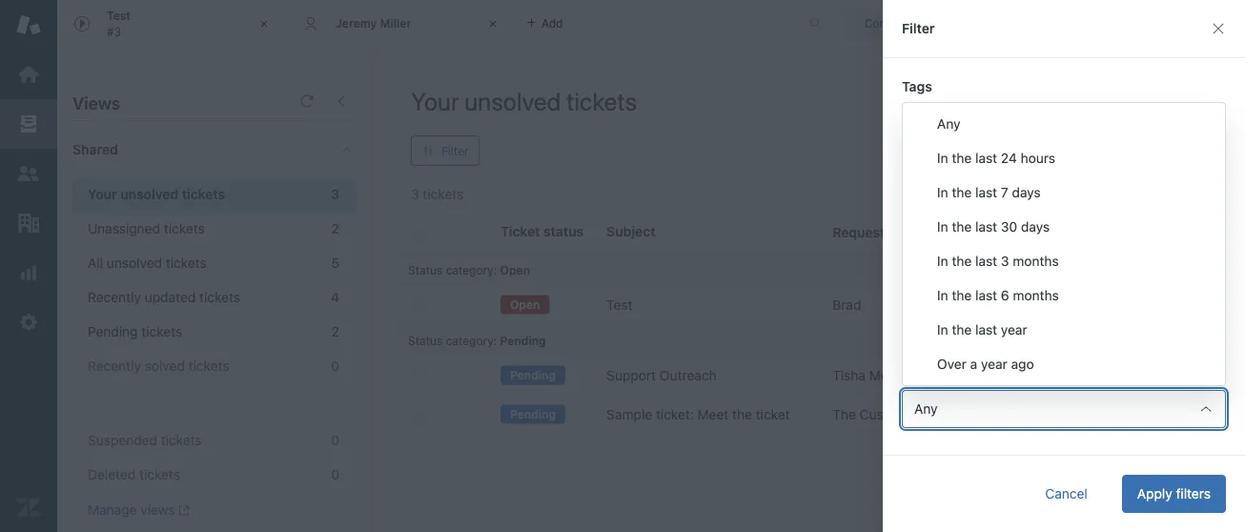 Task type: locate. For each thing, give the bounding box(es) containing it.
0 vertical spatial months
[[1013, 253, 1059, 269]]

2 months from the top
[[1013, 288, 1059, 303]]

last for 6
[[976, 288, 998, 303]]

recently down the all
[[88, 289, 141, 305]]

months inside option
[[1013, 288, 1059, 303]]

in
[[937, 150, 949, 166], [937, 185, 949, 200], [937, 219, 949, 235], [937, 253, 949, 269], [937, 288, 949, 303], [937, 322, 949, 338]]

2 last from the top
[[976, 185, 998, 200]]

unsolved up unassigned tickets
[[120, 186, 178, 202]]

row containing support outreach
[[397, 356, 1231, 395]]

in down in the last 30 days
[[937, 253, 949, 269]]

last inside option
[[976, 288, 998, 303]]

test up #3
[[107, 9, 131, 22]]

3 in from the top
[[937, 219, 949, 235]]

16:33
[[1006, 297, 1041, 313]]

row containing sample ticket: meet the ticket
[[397, 395, 1231, 434]]

2 oct from the top
[[953, 407, 976, 422]]

play
[[1165, 97, 1191, 113]]

tickets
[[567, 86, 637, 115], [182, 186, 225, 202], [164, 221, 205, 237], [166, 255, 207, 271], [199, 289, 240, 305], [141, 324, 182, 340], [189, 358, 229, 374], [161, 433, 202, 448], [139, 467, 180, 483]]

3
[[331, 186, 340, 202], [1001, 253, 1009, 269]]

0 vertical spatial requester
[[833, 225, 899, 240]]

last left 24
[[976, 150, 998, 166]]

year inside option
[[1001, 322, 1028, 338]]

2 in from the top
[[937, 185, 949, 200]]

tab containing test
[[57, 0, 286, 48]]

1 vertical spatial your
[[88, 186, 117, 202]]

1 horizontal spatial 3
[[1001, 253, 1009, 269]]

filter
[[902, 21, 935, 36], [442, 144, 469, 157]]

2 down 4
[[332, 324, 340, 340]]

0 vertical spatial category:
[[446, 263, 497, 277]]

requester inside button
[[833, 225, 899, 240]]

0 for deleted tickets
[[331, 467, 340, 483]]

1 horizontal spatial your
[[411, 86, 459, 115]]

0 vertical spatial days
[[1012, 185, 1041, 200]]

2 status from the top
[[408, 334, 443, 347]]

meet
[[698, 407, 729, 422]]

any for any field
[[915, 401, 938, 417]]

status
[[408, 263, 443, 277], [408, 334, 443, 347]]

over
[[937, 356, 967, 372]]

play button
[[1126, 86, 1207, 124]]

row
[[397, 286, 1231, 325], [397, 356, 1231, 395], [397, 395, 1231, 434]]

your unsolved tickets up unassigned tickets
[[88, 186, 225, 202]]

in the last 30 days option
[[903, 210, 1225, 244]]

in for in the last 24 hours
[[937, 150, 949, 166]]

the down the requested
[[952, 253, 972, 269]]

the customer
[[833, 407, 920, 422]]

request date
[[902, 365, 987, 381]]

days inside the in the last 30 days option
[[1021, 219, 1050, 235]]

your unsolved tickets
[[411, 86, 637, 115], [88, 186, 225, 202]]

customers image
[[16, 161, 41, 186]]

ticket inside row
[[1064, 297, 1101, 313]]

months
[[1013, 253, 1059, 269], [1013, 288, 1059, 303]]

collapse views pane image
[[334, 93, 349, 109]]

1 vertical spatial 2
[[332, 324, 340, 340]]

ticket
[[902, 174, 942, 190], [1064, 297, 1101, 313]]

recently
[[88, 289, 141, 305], [88, 358, 141, 374]]

2 up '5'
[[332, 221, 340, 237]]

1 vertical spatial months
[[1013, 288, 1059, 303]]

last left the 7
[[976, 185, 998, 200]]

row containing test
[[397, 286, 1231, 325]]

in the last 7 days
[[937, 185, 1041, 200]]

in inside "option"
[[937, 150, 949, 166]]

filters
[[1176, 486, 1211, 502]]

5 in from the top
[[937, 288, 949, 303]]

last left "30"
[[976, 219, 998, 235]]

apply
[[1138, 486, 1173, 502]]

oct
[[953, 368, 976, 383], [953, 407, 976, 422]]

ticket left status
[[902, 174, 942, 190]]

the for in the last 6 months
[[952, 288, 972, 303]]

requester up the brad at the bottom
[[833, 225, 899, 240]]

1 status from the top
[[408, 263, 443, 277]]

your
[[411, 86, 459, 115], [88, 186, 117, 202]]

all
[[88, 255, 103, 271]]

1 vertical spatial test
[[607, 297, 633, 313]]

your unsolved tickets down close image
[[411, 86, 637, 115]]

unsolved down unassigned
[[107, 255, 162, 271]]

the inside option
[[952, 288, 972, 303]]

tab
[[57, 0, 286, 48]]

last inside "option"
[[976, 150, 998, 166]]

your up unassigned
[[88, 186, 117, 202]]

2 vertical spatial unsolved
[[107, 255, 162, 271]]

0 horizontal spatial test
[[107, 9, 131, 22]]

in inside option
[[937, 288, 949, 303]]

1 vertical spatial category:
[[446, 334, 497, 347]]

5
[[331, 255, 340, 271]]

0 vertical spatial test
[[107, 9, 131, 22]]

0 horizontal spatial 3
[[331, 186, 340, 202]]

months inside option
[[1013, 253, 1059, 269]]

1 vertical spatial oct
[[953, 407, 976, 422]]

1 vertical spatial 0
[[331, 433, 340, 448]]

1 horizontal spatial ticket
[[1064, 297, 1101, 313]]

days right the 7
[[1012, 185, 1041, 200]]

requested
[[953, 225, 1022, 240]]

the left the 7
[[952, 185, 972, 200]]

category: up "status category: pending"
[[446, 263, 497, 277]]

in down ticket status
[[937, 219, 949, 235]]

requester button
[[833, 224, 914, 241]]

the for in the last year
[[952, 322, 972, 338]]

any
[[937, 116, 961, 132], [915, 401, 938, 417]]

sample ticket: meet the ticket
[[607, 407, 790, 422]]

1 row from the top
[[397, 286, 1231, 325]]

status up "status category: pending"
[[408, 263, 443, 277]]

0 vertical spatial ticket
[[902, 174, 942, 190]]

1 months from the top
[[1013, 253, 1059, 269]]

2 for unassigned tickets
[[332, 221, 340, 237]]

your up filter "button"
[[411, 86, 459, 115]]

in the last 3 months option
[[903, 244, 1225, 278]]

unsolved for 5
[[107, 255, 162, 271]]

1 last from the top
[[976, 150, 998, 166]]

the up the in the last year
[[952, 288, 972, 303]]

1 vertical spatial 3
[[1001, 253, 1009, 269]]

1 vertical spatial recently
[[88, 358, 141, 374]]

5 last from the top
[[976, 288, 998, 303]]

last down the requested
[[976, 253, 998, 269]]

test inside tab
[[107, 9, 131, 22]]

close drawer image
[[1211, 21, 1226, 36]]

0 for suspended tickets
[[331, 433, 340, 448]]

1 horizontal spatial test
[[607, 297, 633, 313]]

the right meet
[[733, 407, 752, 422]]

requester inside filter dialog
[[902, 269, 968, 285]]

2 0 from the top
[[331, 433, 340, 448]]

test up support
[[607, 297, 633, 313]]

requester
[[833, 225, 899, 240], [902, 269, 968, 285]]

0 horizontal spatial ticket
[[902, 174, 942, 190]]

in for in the last 7 days
[[937, 185, 949, 200]]

views image
[[16, 112, 41, 136]]

6 in from the top
[[937, 322, 949, 338]]

the inside "option"
[[952, 150, 972, 166]]

ticket inside filter dialog
[[902, 174, 942, 190]]

row down tisha
[[397, 395, 1231, 434]]

1 vertical spatial year
[[981, 356, 1008, 372]]

2 category: from the top
[[446, 334, 497, 347]]

test inside row
[[607, 297, 633, 313]]

unsolved for 3
[[120, 186, 178, 202]]

in for in the last 6 months
[[937, 288, 949, 303]]

the for in the last 30 days
[[952, 219, 972, 235]]

any inside any field
[[915, 401, 938, 417]]

refresh views pane image
[[299, 93, 315, 109]]

any down request
[[915, 401, 938, 417]]

any inside any option
[[937, 116, 961, 132]]

1 0 from the top
[[331, 358, 340, 374]]

views
[[72, 93, 120, 113]]

1 recently from the top
[[88, 289, 141, 305]]

0 vertical spatial 0
[[331, 358, 340, 374]]

0 horizontal spatial filter
[[442, 144, 469, 157]]

19
[[979, 368, 994, 383]]

all unsolved tickets
[[88, 255, 207, 271]]

ticket status
[[902, 174, 985, 190]]

miller
[[380, 16, 411, 30]]

days right "30"
[[1021, 219, 1050, 235]]

the down the "in the last 7 days"
[[952, 219, 972, 235]]

1 vertical spatial requester
[[902, 269, 968, 285]]

1 horizontal spatial filter
[[902, 21, 935, 36]]

3 row from the top
[[397, 395, 1231, 434]]

test for test #3
[[107, 9, 131, 22]]

reporting image
[[16, 260, 41, 285]]

test
[[107, 9, 131, 22], [607, 297, 633, 313]]

test #3
[[107, 9, 131, 38]]

0 vertical spatial any
[[937, 116, 961, 132]]

support outreach
[[607, 368, 717, 383]]

status down status category: open
[[408, 334, 443, 347]]

unsolved down close image
[[465, 86, 561, 115]]

0 vertical spatial filter
[[902, 21, 935, 36]]

recently for recently updated tickets
[[88, 289, 141, 305]]

year
[[1001, 322, 1028, 338], [981, 356, 1008, 372]]

days inside in the last 7 days option
[[1012, 185, 1041, 200]]

year right a
[[981, 356, 1008, 372]]

last for 3
[[976, 253, 998, 269]]

3 last from the top
[[976, 219, 998, 235]]

2 recently from the top
[[88, 358, 141, 374]]

unsolved
[[465, 86, 561, 115], [120, 186, 178, 202], [107, 255, 162, 271]]

year down 16:33
[[1001, 322, 1028, 338]]

days for in the last 7 days
[[1012, 185, 1041, 200]]

0
[[331, 358, 340, 374], [331, 433, 340, 448], [331, 467, 340, 483]]

1 vertical spatial unsolved
[[120, 186, 178, 202]]

any up ticket status
[[937, 116, 961, 132]]

in left the "monday"
[[937, 288, 949, 303]]

1 vertical spatial filter
[[442, 144, 469, 157]]

last for 24
[[976, 150, 998, 166]]

cancel
[[1046, 486, 1088, 502]]

1 horizontal spatial your unsolved tickets
[[411, 86, 637, 115]]

monday 16:33
[[953, 297, 1041, 313]]

the down the "monday"
[[952, 322, 972, 338]]

0 vertical spatial recently
[[88, 289, 141, 305]]

ticket for ticket
[[1064, 297, 1101, 313]]

1 vertical spatial any
[[915, 401, 938, 417]]

0 vertical spatial open
[[500, 263, 530, 277]]

oct for oct 18
[[953, 407, 976, 422]]

year inside "option"
[[981, 356, 1008, 372]]

1 2 from the top
[[332, 221, 340, 237]]

3 up '5'
[[331, 186, 340, 202]]

2
[[332, 221, 340, 237], [332, 324, 340, 340]]

4 in from the top
[[937, 253, 949, 269]]

last left 6
[[976, 288, 998, 303]]

the
[[952, 150, 972, 166], [952, 185, 972, 200], [952, 219, 972, 235], [952, 253, 972, 269], [952, 288, 972, 303], [952, 322, 972, 338], [733, 407, 752, 422]]

1 category: from the top
[[446, 263, 497, 277]]

months down "30"
[[1013, 253, 1059, 269]]

filter dialog
[[883, 0, 1246, 532]]

6 last from the top
[[976, 322, 998, 338]]

1 horizontal spatial requester
[[902, 269, 968, 285]]

in up in the last 30 days
[[937, 185, 949, 200]]

a
[[970, 356, 978, 372]]

months right 6
[[1013, 288, 1059, 303]]

tisha
[[833, 368, 866, 383]]

filter button
[[411, 135, 480, 166]]

1 in from the top
[[937, 150, 949, 166]]

main element
[[0, 0, 57, 532]]

0 horizontal spatial your
[[88, 186, 117, 202]]

zendesk image
[[16, 495, 41, 520]]

open
[[500, 263, 530, 277], [510, 298, 540, 311]]

row up the
[[397, 356, 1231, 395]]

cancel button
[[1030, 475, 1103, 513]]

2 2 from the top
[[332, 324, 340, 340]]

row up tisha
[[397, 286, 1231, 325]]

category: down status category: open
[[446, 334, 497, 347]]

recently down pending tickets
[[88, 358, 141, 374]]

manage
[[88, 502, 137, 518]]

last down the "monday"
[[976, 322, 998, 338]]

0 vertical spatial year
[[1001, 322, 1028, 338]]

1 vertical spatial days
[[1021, 219, 1050, 235]]

last for 30
[[976, 219, 998, 235]]

oct 18
[[953, 407, 994, 422]]

tisha morrel
[[833, 368, 909, 383]]

0 vertical spatial status
[[408, 263, 443, 277]]

any option
[[903, 107, 1225, 141]]

request date list box
[[902, 102, 1226, 386]]

1 oct from the top
[[953, 368, 976, 383]]

0 vertical spatial oct
[[953, 368, 976, 383]]

low
[[1149, 407, 1174, 422]]

in up over
[[937, 322, 949, 338]]

the up status
[[952, 150, 972, 166]]

3 down requested "button"
[[1001, 253, 1009, 269]]

test for test
[[607, 297, 633, 313]]

in the last 24 hours option
[[903, 141, 1225, 175]]

1 vertical spatial status
[[408, 334, 443, 347]]

1 vertical spatial ticket
[[1064, 297, 1101, 313]]

recently updated tickets
[[88, 289, 240, 305]]

the for in the last 24 hours
[[952, 150, 972, 166]]

in up ticket status
[[937, 150, 949, 166]]

updated
[[145, 289, 196, 305]]

2 vertical spatial 0
[[331, 467, 340, 483]]

0 vertical spatial 2
[[332, 221, 340, 237]]

4 last from the top
[[976, 253, 998, 269]]

0 horizontal spatial requester
[[833, 225, 899, 240]]

last for 7
[[976, 185, 998, 200]]

2 row from the top
[[397, 356, 1231, 395]]

1 vertical spatial your unsolved tickets
[[88, 186, 225, 202]]

unassigned tickets
[[88, 221, 205, 237]]

3 0 from the top
[[331, 467, 340, 483]]

ticket down "in the last 3 months" option
[[1064, 297, 1101, 313]]

tabs tab list
[[57, 0, 790, 48]]

requester up the "monday"
[[902, 269, 968, 285]]



Task type: vqa. For each thing, say whether or not it's contained in the screenshot.
The In in in the last 7 days Option
yes



Task type: describe. For each thing, give the bounding box(es) containing it.
admin image
[[16, 310, 41, 335]]

ticket for ticket status
[[902, 174, 942, 190]]

category: for open
[[446, 263, 497, 277]]

sample ticket: meet the ticket link
[[607, 405, 790, 424]]

0 vertical spatial unsolved
[[465, 86, 561, 115]]

2 for pending tickets
[[332, 324, 340, 340]]

suspended
[[88, 433, 157, 448]]

manage views
[[88, 502, 175, 518]]

shared heading
[[57, 121, 372, 178]]

oct for oct 19
[[953, 368, 976, 383]]

in the last 3 months
[[937, 253, 1059, 269]]

0 vertical spatial your unsolved tickets
[[411, 86, 637, 115]]

status category: pending
[[408, 334, 546, 347]]

sample
[[607, 407, 653, 422]]

status category: open
[[408, 263, 530, 277]]

1 vertical spatial open
[[510, 298, 540, 311]]

ago
[[1011, 356, 1034, 372]]

close image
[[255, 14, 274, 33]]

request
[[902, 365, 955, 381]]

apply filters
[[1138, 486, 1211, 502]]

support outreach link
[[607, 366, 717, 385]]

30
[[1001, 219, 1018, 235]]

status for status category: pending
[[408, 334, 443, 347]]

in the last 7 days option
[[903, 175, 1225, 210]]

incident
[[1064, 407, 1113, 422]]

monday
[[953, 297, 1002, 313]]

deleted tickets
[[88, 467, 180, 483]]

solved
[[145, 358, 185, 374]]

status
[[945, 174, 985, 190]]

the inside row
[[733, 407, 752, 422]]

in for in the last 3 months
[[937, 253, 949, 269]]

in the last 30 days
[[937, 219, 1050, 235]]

outreach
[[660, 368, 717, 383]]

in the last 6 months
[[937, 288, 1059, 303]]

zendesk support image
[[16, 12, 41, 37]]

the for in the last 7 days
[[952, 185, 972, 200]]

tags
[[902, 79, 932, 94]]

filter inside filter dialog
[[902, 21, 935, 36]]

the
[[833, 407, 856, 422]]

status for status category: open
[[408, 263, 443, 277]]

months for in the last 3 months
[[1013, 253, 1059, 269]]

any for request date list box
[[937, 116, 961, 132]]

oct 19
[[953, 368, 994, 383]]

suspended tickets
[[88, 433, 202, 448]]

in the last year
[[937, 322, 1028, 338]]

views
[[140, 502, 175, 518]]

conversations button
[[844, 8, 985, 39]]

0 vertical spatial 3
[[331, 186, 340, 202]]

6
[[1001, 288, 1010, 303]]

filter inside filter "button"
[[442, 144, 469, 157]]

in for in the last 30 days
[[937, 219, 949, 235]]

0 vertical spatial your
[[411, 86, 459, 115]]

pending tickets
[[88, 324, 182, 340]]

unassigned
[[88, 221, 160, 237]]

the for in the last 3 months
[[952, 253, 972, 269]]

organizations image
[[16, 211, 41, 236]]

in for in the last year
[[937, 322, 949, 338]]

hours
[[1021, 150, 1056, 166]]

shared
[[72, 142, 118, 157]]

brad
[[833, 297, 862, 313]]

conversations
[[865, 17, 942, 30]]

morrel
[[869, 368, 909, 383]]

in the last year option
[[903, 313, 1225, 347]]

manage views link
[[88, 502, 190, 519]]

Any field
[[902, 390, 1226, 428]]

4
[[331, 289, 340, 305]]

apply filters button
[[1122, 475, 1226, 513]]

ticket
[[756, 407, 790, 422]]

support
[[607, 368, 656, 383]]

in the last 6 months option
[[903, 278, 1225, 313]]

last for year
[[976, 322, 998, 338]]

in the last 24 hours
[[937, 150, 1056, 166]]

deleted
[[88, 467, 136, 483]]

0 horizontal spatial your unsolved tickets
[[88, 186, 225, 202]]

7
[[1001, 185, 1009, 200]]

months for in the last 6 months
[[1013, 288, 1059, 303]]

close image
[[484, 14, 503, 33]]

over a year ago
[[937, 356, 1034, 372]]

jeremy miller
[[336, 16, 411, 30]]

requested button
[[953, 224, 1037, 241]]

jeremy miller tab
[[286, 0, 515, 48]]

get started image
[[16, 62, 41, 87]]

0 for recently solved tickets
[[331, 358, 340, 374]]

date
[[958, 365, 987, 381]]

18
[[979, 407, 994, 422]]

shared button
[[57, 121, 321, 178]]

recently solved tickets
[[88, 358, 229, 374]]

ticket:
[[656, 407, 694, 422]]

customer
[[860, 407, 920, 422]]

test link
[[607, 296, 633, 315]]

3 inside option
[[1001, 253, 1009, 269]]

category: for pending
[[446, 334, 497, 347]]

#3
[[107, 25, 121, 38]]

over a year ago option
[[903, 347, 1225, 381]]

jeremy
[[336, 16, 377, 30]]

days for in the last 30 days
[[1021, 219, 1050, 235]]

subject
[[607, 224, 656, 239]]

24
[[1001, 150, 1017, 166]]

recently for recently solved tickets
[[88, 358, 141, 374]]

(opens in a new tab) image
[[175, 505, 190, 516]]



